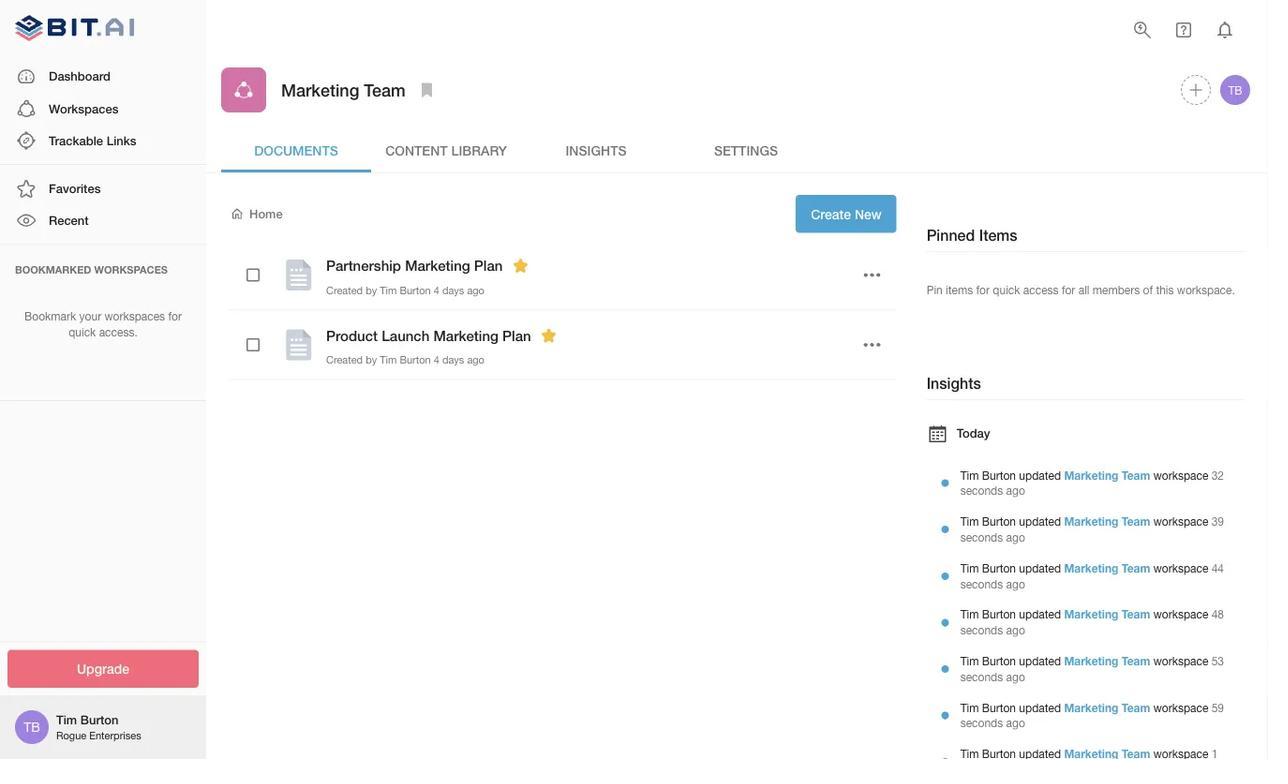 Task type: vqa. For each thing, say whether or not it's contained in the screenshot.
Recent button
yes



Task type: locate. For each thing, give the bounding box(es) containing it.
tim burton rogue enterprises
[[56, 713, 141, 742]]

0 horizontal spatial quick
[[69, 326, 96, 339]]

53 seconds ago
[[960, 654, 1224, 683]]

0 vertical spatial 4
[[434, 284, 439, 296]]

4
[[434, 284, 439, 296], [434, 354, 439, 366]]

workspace for 59
[[1154, 701, 1209, 714]]

tim
[[380, 284, 397, 296], [380, 354, 397, 366], [960, 468, 979, 482], [960, 515, 979, 528], [960, 561, 979, 575], [960, 608, 979, 621], [960, 654, 979, 668], [960, 701, 979, 714], [56, 713, 77, 727]]

workspace left "39"
[[1154, 515, 1209, 528]]

insights
[[566, 142, 627, 158], [927, 374, 981, 392]]

marketing team link for 39
[[1064, 515, 1150, 528]]

1 vertical spatial by
[[366, 354, 377, 366]]

1 updated from the top
[[1019, 468, 1061, 482]]

days for marketing
[[442, 354, 464, 366]]

1 vertical spatial created by tim burton 4 days ago
[[326, 354, 485, 366]]

2 marketing team link from the top
[[1064, 515, 1150, 528]]

tb
[[1228, 83, 1243, 97], [24, 719, 40, 735]]

1 horizontal spatial remove favorite image
[[538, 324, 560, 347]]

members
[[1093, 283, 1140, 296]]

tim burton updated marketing team workspace down 39 seconds ago
[[960, 561, 1209, 575]]

by for product
[[366, 354, 377, 366]]

days down product launch marketing plan
[[442, 354, 464, 366]]

created by tim burton 4 days ago down partnership marketing plan
[[326, 284, 485, 296]]

partnership
[[326, 257, 401, 274]]

5 workspace from the top
[[1154, 654, 1209, 668]]

1 seconds from the top
[[960, 484, 1003, 497]]

created by tim burton 4 days ago down launch
[[326, 354, 485, 366]]

marketing up 39 seconds ago
[[1064, 468, 1119, 482]]

6 workspace from the top
[[1154, 701, 1209, 714]]

by down 'partnership'
[[366, 284, 377, 296]]

for right items
[[976, 283, 990, 296]]

marketing down 48 seconds ago
[[1064, 654, 1119, 668]]

workspace
[[1154, 468, 1209, 482], [1154, 515, 1209, 528], [1154, 561, 1209, 575], [1154, 608, 1209, 621], [1154, 654, 1209, 668], [1154, 701, 1209, 714]]

updated down 32 seconds ago
[[1019, 515, 1061, 528]]

created for partnership marketing plan
[[326, 284, 363, 296]]

created by tim burton 4 days ago for marketing
[[326, 284, 485, 296]]

seconds inside "44 seconds ago"
[[960, 577, 1003, 590]]

2 updated from the top
[[1019, 515, 1061, 528]]

items
[[979, 226, 1018, 244]]

0 horizontal spatial remove favorite image
[[509, 254, 532, 277]]

marketing team link down 39 seconds ago
[[1064, 561, 1150, 575]]

marketing for 59 seconds ago
[[1064, 701, 1119, 714]]

2 created from the top
[[326, 354, 363, 366]]

workspaces button
[[0, 93, 206, 125]]

3 tim burton updated marketing team workspace from the top
[[960, 561, 1209, 575]]

marketing for 53 seconds ago
[[1064, 654, 1119, 668]]

content library
[[385, 142, 507, 158]]

settings link
[[671, 127, 821, 172]]

team down 48 seconds ago
[[1122, 654, 1150, 668]]

workspace left 48
[[1154, 608, 1209, 621]]

today
[[957, 425, 990, 440]]

workspace left 59
[[1154, 701, 1209, 714]]

quick left access
[[993, 283, 1020, 296]]

documents
[[254, 142, 338, 158]]

0 horizontal spatial for
[[168, 310, 182, 323]]

1 days from the top
[[442, 284, 464, 296]]

tim for 53 seconds ago
[[960, 654, 979, 668]]

team down "44 seconds ago" on the right of page
[[1122, 608, 1150, 621]]

team
[[364, 80, 406, 100], [1122, 468, 1150, 482], [1122, 515, 1150, 528], [1122, 561, 1150, 575], [1122, 608, 1150, 621], [1122, 654, 1150, 668], [1122, 701, 1150, 714]]

team down 53 seconds ago on the right bottom
[[1122, 701, 1150, 714]]

1 tim burton updated marketing team workspace from the top
[[960, 468, 1209, 482]]

1 vertical spatial remove favorite image
[[538, 324, 560, 347]]

tim burton updated marketing team workspace down "44 seconds ago" on the right of page
[[960, 608, 1209, 621]]

recent
[[49, 213, 89, 228]]

1 vertical spatial days
[[442, 354, 464, 366]]

4 down product launch marketing plan
[[434, 354, 439, 366]]

created
[[326, 284, 363, 296], [326, 354, 363, 366]]

1 4 from the top
[[434, 284, 439, 296]]

remove favorite image for product launch marketing plan
[[538, 324, 560, 347]]

3 updated from the top
[[1019, 561, 1061, 575]]

1 workspace from the top
[[1154, 468, 1209, 482]]

workspace for 32
[[1154, 468, 1209, 482]]

marketing team link
[[1064, 468, 1150, 482], [1064, 515, 1150, 528], [1064, 561, 1150, 575], [1064, 608, 1150, 621], [1064, 654, 1150, 668], [1064, 701, 1150, 714]]

ago inside 32 seconds ago
[[1006, 484, 1025, 497]]

44
[[1212, 561, 1224, 575]]

marketing right launch
[[433, 327, 499, 344]]

workspace left the 44
[[1154, 561, 1209, 575]]

tim burton updated marketing team workspace for 53 seconds ago
[[960, 654, 1209, 668]]

updated down 53 seconds ago on the right bottom
[[1019, 701, 1061, 714]]

5 marketing team link from the top
[[1064, 654, 1150, 668]]

ago inside "44 seconds ago"
[[1006, 577, 1025, 590]]

3 workspace from the top
[[1154, 561, 1209, 575]]

2 days from the top
[[442, 354, 464, 366]]

4 workspace from the top
[[1154, 608, 1209, 621]]

documents link
[[221, 127, 371, 172]]

0 vertical spatial days
[[442, 284, 464, 296]]

marketing team link down 32 seconds ago
[[1064, 515, 1150, 528]]

4 down partnership marketing plan
[[434, 284, 439, 296]]

ago
[[467, 284, 485, 296], [467, 354, 485, 366], [1006, 484, 1025, 497], [1006, 531, 1025, 544], [1006, 577, 1025, 590], [1006, 624, 1025, 637], [1006, 670, 1025, 683], [1006, 717, 1025, 730]]

enterprises
[[89, 730, 141, 742]]

ago for 44 seconds ago
[[1006, 577, 1025, 590]]

tim for 39 seconds ago
[[960, 515, 979, 528]]

tim burton updated marketing team workspace down 48 seconds ago
[[960, 654, 1209, 668]]

tim burton updated marketing team workspace
[[960, 468, 1209, 482], [960, 515, 1209, 528], [960, 561, 1209, 575], [960, 608, 1209, 621], [960, 654, 1209, 668], [960, 701, 1209, 714]]

4 updated from the top
[[1019, 608, 1061, 621]]

tim for 32 seconds ago
[[960, 468, 979, 482]]

2 by from the top
[[366, 354, 377, 366]]

created by tim burton 4 days ago
[[326, 284, 485, 296], [326, 354, 485, 366]]

seconds for 59 seconds ago
[[960, 717, 1003, 730]]

access
[[1023, 283, 1059, 296]]

marketing team link up 39 seconds ago
[[1064, 468, 1150, 482]]

2 created by tim burton 4 days ago from the top
[[326, 354, 485, 366]]

1 created from the top
[[326, 284, 363, 296]]

updated
[[1019, 468, 1061, 482], [1019, 515, 1061, 528], [1019, 561, 1061, 575], [1019, 608, 1061, 621], [1019, 654, 1061, 668], [1019, 701, 1061, 714]]

2 workspace from the top
[[1154, 515, 1209, 528]]

for left all
[[1062, 283, 1075, 296]]

ago inside 53 seconds ago
[[1006, 670, 1025, 683]]

0 vertical spatial by
[[366, 284, 377, 296]]

days
[[442, 284, 464, 296], [442, 354, 464, 366]]

team down 32 seconds ago
[[1122, 515, 1150, 528]]

1 marketing team link from the top
[[1064, 468, 1150, 482]]

3 seconds from the top
[[960, 577, 1003, 590]]

bookmark image
[[416, 79, 438, 101]]

seconds for 48 seconds ago
[[960, 624, 1003, 637]]

ago for 59 seconds ago
[[1006, 717, 1025, 730]]

plan
[[474, 257, 503, 274], [503, 327, 531, 344]]

2 tim burton updated marketing team workspace from the top
[[960, 515, 1209, 528]]

5 updated from the top
[[1019, 654, 1061, 668]]

workspace left 53 on the right bottom of page
[[1154, 654, 1209, 668]]

2 horizontal spatial for
[[1062, 283, 1075, 296]]

tim burton updated marketing team workspace down 53 seconds ago on the right bottom
[[960, 701, 1209, 714]]

seconds for 53 seconds ago
[[960, 670, 1003, 683]]

home link
[[229, 205, 283, 222]]

0 vertical spatial tb
[[1228, 83, 1243, 97]]

dashboard button
[[0, 61, 206, 93]]

ago for 48 seconds ago
[[1006, 624, 1025, 637]]

created down the product
[[326, 354, 363, 366]]

bookmark your workspaces for quick access.
[[24, 310, 182, 339]]

favorites button
[[0, 173, 206, 205]]

team down 39 seconds ago
[[1122, 561, 1150, 575]]

updated down 39 seconds ago
[[1019, 561, 1061, 575]]

marketing for 39 seconds ago
[[1064, 515, 1119, 528]]

ago inside 39 seconds ago
[[1006, 531, 1025, 544]]

3 marketing team link from the top
[[1064, 561, 1150, 575]]

seconds inside 53 seconds ago
[[960, 670, 1003, 683]]

create
[[811, 206, 851, 222]]

burton for 39 seconds ago
[[982, 515, 1016, 528]]

0 horizontal spatial tb
[[24, 719, 40, 735]]

5 tim burton updated marketing team workspace from the top
[[960, 654, 1209, 668]]

settings
[[714, 142, 778, 158]]

0 vertical spatial quick
[[993, 283, 1020, 296]]

updated up 39 seconds ago
[[1019, 468, 1061, 482]]

burton for 48 seconds ago
[[982, 608, 1016, 621]]

4 tim burton updated marketing team workspace from the top
[[960, 608, 1209, 621]]

0 horizontal spatial insights
[[566, 142, 627, 158]]

quick
[[993, 283, 1020, 296], [69, 326, 96, 339]]

tab list containing documents
[[221, 127, 1253, 172]]

quick inside bookmark your workspaces for quick access.
[[69, 326, 96, 339]]

by down the product
[[366, 354, 377, 366]]

tim burton updated marketing team workspace up 39 seconds ago
[[960, 468, 1209, 482]]

team up 39 seconds ago
[[1122, 468, 1150, 482]]

created down 'partnership'
[[326, 284, 363, 296]]

marketing down 53 seconds ago on the right bottom
[[1064, 701, 1119, 714]]

32
[[1212, 468, 1224, 482]]

2 4 from the top
[[434, 354, 439, 366]]

launch
[[382, 327, 430, 344]]

6 seconds from the top
[[960, 717, 1003, 730]]

marketing down 39 seconds ago
[[1064, 561, 1119, 575]]

remove favorite image
[[509, 254, 532, 277], [538, 324, 560, 347]]

6 updated from the top
[[1019, 701, 1061, 714]]

quick down your in the top of the page
[[69, 326, 96, 339]]

marketing team link down 48 seconds ago
[[1064, 654, 1150, 668]]

1 horizontal spatial insights
[[927, 374, 981, 392]]

6 tim burton updated marketing team workspace from the top
[[960, 701, 1209, 714]]

seconds inside 48 seconds ago
[[960, 624, 1003, 637]]

marketing down "44 seconds ago" on the right of page
[[1064, 608, 1119, 621]]

0 vertical spatial created by tim burton 4 days ago
[[326, 284, 485, 296]]

insights link
[[521, 127, 671, 172]]

1 vertical spatial plan
[[503, 327, 531, 344]]

marketing team link down "44 seconds ago" on the right of page
[[1064, 608, 1150, 621]]

seconds inside 32 seconds ago
[[960, 484, 1003, 497]]

remove favorite image for partnership marketing plan
[[509, 254, 532, 277]]

burton
[[400, 284, 431, 296], [400, 354, 431, 366], [982, 468, 1016, 482], [982, 515, 1016, 528], [982, 561, 1016, 575], [982, 608, 1016, 621], [982, 654, 1016, 668], [982, 701, 1016, 714], [80, 713, 119, 727]]

tim burton updated marketing team workspace for 48 seconds ago
[[960, 608, 1209, 621]]

ago inside 48 seconds ago
[[1006, 624, 1025, 637]]

links
[[107, 133, 136, 148]]

workspaces
[[49, 101, 119, 116]]

0 vertical spatial remove favorite image
[[509, 254, 532, 277]]

partnership marketing plan
[[326, 257, 503, 274]]

for right workspaces at the top of the page
[[168, 310, 182, 323]]

product
[[326, 327, 378, 344]]

0 vertical spatial insights
[[566, 142, 627, 158]]

4 for launch
[[434, 354, 439, 366]]

seconds inside the 59 seconds ago
[[960, 717, 1003, 730]]

updated down 48 seconds ago
[[1019, 654, 1061, 668]]

days for plan
[[442, 284, 464, 296]]

1 vertical spatial created
[[326, 354, 363, 366]]

seconds for 32 seconds ago
[[960, 484, 1003, 497]]

seconds inside 39 seconds ago
[[960, 531, 1003, 544]]

access.
[[99, 326, 138, 339]]

6 marketing team link from the top
[[1064, 701, 1150, 714]]

1 vertical spatial quick
[[69, 326, 96, 339]]

workspace.
[[1177, 283, 1235, 296]]

tim burton updated marketing team workspace for 39 seconds ago
[[960, 515, 1209, 528]]

burton for 53 seconds ago
[[982, 654, 1016, 668]]

ago for 32 seconds ago
[[1006, 484, 1025, 497]]

1 by from the top
[[366, 284, 377, 296]]

1 vertical spatial tb
[[24, 719, 40, 735]]

updated down "44 seconds ago" on the right of page
[[1019, 608, 1061, 621]]

team left bookmark 'image'
[[364, 80, 406, 100]]

44 seconds ago
[[960, 561, 1224, 590]]

upgrade
[[77, 661, 129, 677]]

marketing team link for 48
[[1064, 608, 1150, 621]]

by
[[366, 284, 377, 296], [366, 354, 377, 366]]

marketing
[[281, 80, 359, 100], [405, 257, 470, 274], [433, 327, 499, 344], [1064, 468, 1119, 482], [1064, 515, 1119, 528], [1064, 561, 1119, 575], [1064, 608, 1119, 621], [1064, 654, 1119, 668], [1064, 701, 1119, 714]]

tab list
[[221, 127, 1253, 172]]

marketing team link down 53 seconds ago on the right bottom
[[1064, 701, 1150, 714]]

burton for 32 seconds ago
[[982, 468, 1016, 482]]

for
[[976, 283, 990, 296], [1062, 283, 1075, 296], [168, 310, 182, 323]]

days down partnership marketing plan
[[442, 284, 464, 296]]

tim for 44 seconds ago
[[960, 561, 979, 575]]

pinned
[[927, 226, 975, 244]]

rogue
[[56, 730, 86, 742]]

0 vertical spatial created
[[326, 284, 363, 296]]

tb inside button
[[1228, 83, 1243, 97]]

tim burton updated marketing team workspace down 32 seconds ago
[[960, 515, 1209, 528]]

4 seconds from the top
[[960, 624, 1003, 637]]

2 seconds from the top
[[960, 531, 1003, 544]]

seconds
[[960, 484, 1003, 497], [960, 531, 1003, 544], [960, 577, 1003, 590], [960, 624, 1003, 637], [960, 670, 1003, 683], [960, 717, 1003, 730]]

1 vertical spatial 4
[[434, 354, 439, 366]]

tim for 59 seconds ago
[[960, 701, 979, 714]]

workspace for 44
[[1154, 561, 1209, 575]]

5 seconds from the top
[[960, 670, 1003, 683]]

workspace for 53
[[1154, 654, 1209, 668]]

ago inside the 59 seconds ago
[[1006, 717, 1025, 730]]

workspace left 32
[[1154, 468, 1209, 482]]

1 created by tim burton 4 days ago from the top
[[326, 284, 485, 296]]

tim burton updated marketing team workspace for 32 seconds ago
[[960, 468, 1209, 482]]

marketing down 32 seconds ago
[[1064, 515, 1119, 528]]

marketing team
[[281, 80, 406, 100]]

4 marketing team link from the top
[[1064, 608, 1150, 621]]

content library link
[[371, 127, 521, 172]]

1 horizontal spatial tb
[[1228, 83, 1243, 97]]



Task type: describe. For each thing, give the bounding box(es) containing it.
created by tim burton 4 days ago for launch
[[326, 354, 485, 366]]

team for 48 seconds ago
[[1122, 608, 1150, 621]]

trackable
[[49, 133, 103, 148]]

bookmarked
[[15, 263, 91, 276]]

updated for 32 seconds ago
[[1019, 468, 1061, 482]]

1 horizontal spatial quick
[[993, 283, 1020, 296]]

seconds for 44 seconds ago
[[960, 577, 1003, 590]]

1 vertical spatial insights
[[927, 374, 981, 392]]

updated for 44 seconds ago
[[1019, 561, 1061, 575]]

4 for marketing
[[434, 284, 439, 296]]

team for 39 seconds ago
[[1122, 515, 1150, 528]]

all
[[1079, 283, 1090, 296]]

insights inside 'insights' link
[[566, 142, 627, 158]]

39
[[1212, 515, 1224, 528]]

tim burton updated marketing team workspace for 44 seconds ago
[[960, 561, 1209, 575]]

59
[[1212, 701, 1224, 714]]

ago for 39 seconds ago
[[1006, 531, 1025, 544]]

59 seconds ago
[[960, 701, 1224, 730]]

updated for 53 seconds ago
[[1019, 654, 1061, 668]]

team for 32 seconds ago
[[1122, 468, 1150, 482]]

burton for 59 seconds ago
[[982, 701, 1016, 714]]

pin items for quick access for all members of this workspace.
[[927, 283, 1235, 296]]

this
[[1156, 283, 1174, 296]]

0 vertical spatial plan
[[474, 257, 503, 274]]

updated for 39 seconds ago
[[1019, 515, 1061, 528]]

team for 53 seconds ago
[[1122, 654, 1150, 668]]

tb button
[[1218, 72, 1253, 108]]

tim inside tim burton rogue enterprises
[[56, 713, 77, 727]]

marketing up 'documents'
[[281, 80, 359, 100]]

trackable links
[[49, 133, 136, 148]]

39 seconds ago
[[960, 515, 1224, 544]]

workspace for 39
[[1154, 515, 1209, 528]]

create new button
[[796, 195, 897, 233]]

marketing team link for 32
[[1064, 468, 1150, 482]]

create new
[[811, 206, 882, 222]]

pin
[[927, 283, 943, 296]]

your
[[79, 310, 101, 323]]

1 horizontal spatial for
[[976, 283, 990, 296]]

trackable links button
[[0, 125, 206, 157]]

updated for 48 seconds ago
[[1019, 608, 1061, 621]]

dashboard
[[49, 69, 111, 84]]

home
[[249, 206, 283, 221]]

bookmarked workspaces
[[15, 263, 168, 276]]

marketing team link for 44
[[1064, 561, 1150, 575]]

for inside bookmark your workspaces for quick access.
[[168, 310, 182, 323]]

of
[[1143, 283, 1153, 296]]

product launch marketing plan
[[326, 327, 531, 344]]

favorites
[[49, 181, 101, 196]]

by for partnership
[[366, 284, 377, 296]]

upgrade button
[[7, 650, 199, 688]]

marketing up product launch marketing plan
[[405, 257, 470, 274]]

items
[[946, 283, 973, 296]]

48 seconds ago
[[960, 608, 1224, 637]]

content
[[385, 142, 448, 158]]

team for 59 seconds ago
[[1122, 701, 1150, 714]]

marketing team link for 53
[[1064, 654, 1150, 668]]

marketing for 48 seconds ago
[[1064, 608, 1119, 621]]

marketing team link for 59
[[1064, 701, 1150, 714]]

tim for 48 seconds ago
[[960, 608, 979, 621]]

workspaces
[[104, 310, 165, 323]]

48
[[1212, 608, 1224, 621]]

pinned items
[[927, 226, 1018, 244]]

53
[[1212, 654, 1224, 668]]

seconds for 39 seconds ago
[[960, 531, 1003, 544]]

burton inside tim burton rogue enterprises
[[80, 713, 119, 727]]

library
[[451, 142, 507, 158]]

marketing for 44 seconds ago
[[1064, 561, 1119, 575]]

bookmark
[[24, 310, 76, 323]]

burton for 44 seconds ago
[[982, 561, 1016, 575]]

recent button
[[0, 205, 206, 237]]

ago for 53 seconds ago
[[1006, 670, 1025, 683]]

marketing for 32 seconds ago
[[1064, 468, 1119, 482]]

workspace for 48
[[1154, 608, 1209, 621]]

tim burton updated marketing team workspace for 59 seconds ago
[[960, 701, 1209, 714]]

updated for 59 seconds ago
[[1019, 701, 1061, 714]]

team for 44 seconds ago
[[1122, 561, 1150, 575]]

32 seconds ago
[[960, 468, 1224, 497]]

created for product launch marketing plan
[[326, 354, 363, 366]]

new
[[855, 206, 882, 222]]

workspaces
[[94, 263, 168, 276]]



